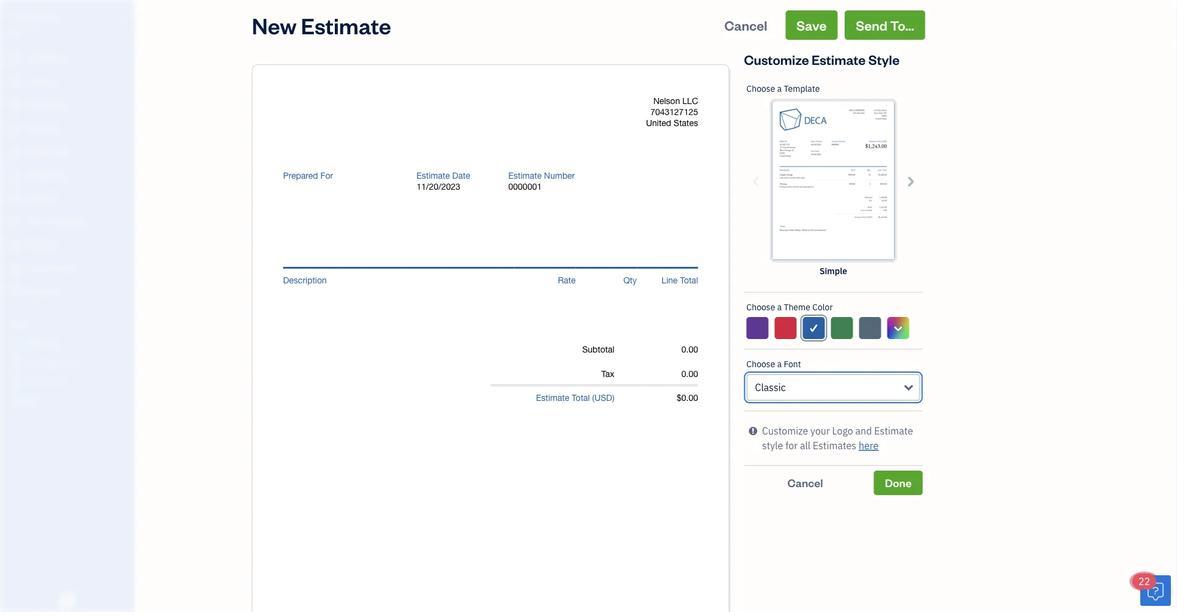 Task type: vqa. For each thing, say whether or not it's contained in the screenshot.
Merchant text field
no



Task type: describe. For each thing, give the bounding box(es) containing it.
tax
[[602, 369, 615, 379]]

color
[[813, 302, 833, 313]]

estimate inside customize your logo and estimate style for all estimates
[[875, 425, 914, 438]]

style
[[869, 51, 900, 68]]

invoice image
[[8, 123, 23, 135]]

payment image
[[8, 146, 23, 159]]

done
[[885, 476, 912, 490]]

a for font
[[778, 359, 782, 370]]

estimate total ( usd )
[[536, 393, 615, 403]]

llc for choose
[[683, 96, 699, 106]]

nelson llc 7043127125 united states
[[646, 96, 699, 128]]

custom image
[[893, 321, 904, 336]]

style
[[763, 439, 784, 452]]

0 horizontal spatial cancel
[[725, 16, 768, 34]]

owner
[[10, 24, 32, 34]]

customize your logo and estimate style for all estimates
[[763, 425, 914, 452]]

send
[[856, 16, 888, 34]]

subtotal
[[583, 345, 615, 355]]

choose for choose a font
[[747, 359, 776, 370]]

send to... button
[[845, 10, 926, 40]]

classic
[[755, 381, 786, 394]]

choose for choose a template
[[747, 83, 776, 94]]

for
[[321, 171, 333, 181]]

theme
[[784, 302, 811, 313]]

team members image
[[9, 337, 131, 347]]

usd
[[595, 393, 613, 403]]

bank connections image
[[9, 376, 131, 386]]

all
[[800, 439, 811, 452]]

timer image
[[8, 216, 23, 228]]

total for estimate
[[572, 393, 590, 403]]

client image
[[8, 77, 23, 89]]

states
[[674, 118, 699, 128]]

Enter an Estimate # text field
[[509, 182, 542, 192]]

font
[[784, 359, 801, 370]]

0 vertical spatial cancel button
[[714, 10, 779, 40]]

nelson llc owner
[[10, 11, 59, 34]]

choose a theme color element
[[744, 293, 924, 350]]

logo
[[833, 425, 854, 438]]

number
[[544, 171, 575, 181]]

template
[[784, 83, 820, 94]]

22 button
[[1133, 574, 1172, 606]]

1 vertical spatial cancel button
[[744, 471, 867, 495]]

and
[[856, 425, 872, 438]]

here link
[[859, 439, 879, 452]]

save button
[[786, 10, 838, 40]]

nelson for customize estimate style
[[10, 11, 41, 24]]

report image
[[8, 286, 23, 298]]

choose for choose a theme color
[[747, 302, 776, 313]]

settings image
[[9, 396, 131, 405]]

choose a font element
[[744, 350, 923, 412]]

$0.00
[[677, 393, 699, 403]]

prepared
[[283, 171, 318, 181]]

rate
[[558, 275, 576, 285]]



Task type: locate. For each thing, give the bounding box(es) containing it.
united
[[646, 118, 672, 128]]

total left (
[[572, 393, 590, 403]]

estimate date
[[417, 171, 470, 181]]

save
[[797, 16, 827, 34]]

choose a font
[[747, 359, 801, 370]]

new
[[252, 10, 297, 40]]

a for template
[[778, 83, 782, 94]]

0 vertical spatial a
[[778, 83, 782, 94]]

3 a from the top
[[778, 359, 782, 370]]

nelson up "owner"
[[10, 11, 41, 24]]

(
[[593, 393, 595, 403]]

to...
[[891, 16, 915, 34]]

customize for customize estimate style
[[744, 51, 809, 68]]

items and services image
[[9, 356, 131, 366]]

7043127125
[[651, 107, 699, 117]]

customize
[[744, 51, 809, 68], [763, 425, 809, 438]]

previous image
[[750, 174, 764, 188]]

2 vertical spatial choose
[[747, 359, 776, 370]]

total for line
[[680, 275, 699, 285]]

1 vertical spatial customize
[[763, 425, 809, 438]]

choose a theme color
[[747, 302, 833, 313]]

0 vertical spatial 0.00
[[682, 345, 699, 355]]

a
[[778, 83, 782, 94], [778, 302, 782, 313], [778, 359, 782, 370]]

simple
[[820, 266, 848, 277]]

line total
[[662, 275, 699, 285]]

expense image
[[8, 170, 23, 182]]

Estimate date in MM/DD/YYYY format text field
[[417, 182, 490, 192]]

freshbooks image
[[58, 593, 77, 608]]

1 choose from the top
[[747, 83, 776, 94]]

2 a from the top
[[778, 302, 782, 313]]

1 0.00 from the top
[[682, 345, 699, 355]]

choose
[[747, 83, 776, 94], [747, 302, 776, 313], [747, 359, 776, 370]]

cancel
[[725, 16, 768, 34], [788, 476, 824, 490]]

1 horizontal spatial cancel
[[788, 476, 824, 490]]

nelson for choose a theme color
[[654, 96, 680, 106]]

nelson inside nelson llc owner
[[10, 11, 41, 24]]

customize up "for" at the right bottom of the page
[[763, 425, 809, 438]]

total right line
[[680, 275, 699, 285]]

1 vertical spatial total
[[572, 393, 590, 403]]

0 vertical spatial llc
[[43, 11, 59, 24]]

0.00
[[682, 345, 699, 355], [682, 369, 699, 379]]

estimate number
[[509, 171, 575, 181]]

0 vertical spatial total
[[680, 275, 699, 285]]

1 horizontal spatial total
[[680, 275, 699, 285]]

project image
[[8, 193, 23, 205]]

prepared for
[[283, 171, 333, 181]]

choose up "classic"
[[747, 359, 776, 370]]

for
[[786, 439, 798, 452]]

choose left 'theme'
[[747, 302, 776, 313]]

0 horizontal spatial nelson
[[10, 11, 41, 24]]

customize up choose a template
[[744, 51, 809, 68]]

total
[[680, 275, 699, 285], [572, 393, 590, 403]]

customize inside customize your logo and estimate style for all estimates
[[763, 425, 809, 438]]

0 vertical spatial choose
[[747, 83, 776, 94]]

2 0.00 from the top
[[682, 369, 699, 379]]

a left 'theme'
[[778, 302, 782, 313]]

1 vertical spatial choose
[[747, 302, 776, 313]]

llc for customize
[[43, 11, 59, 24]]

qty
[[624, 275, 637, 285]]

)
[[613, 393, 615, 403]]

exclamationcircle image
[[749, 424, 758, 439]]

Font field
[[747, 374, 921, 401]]

2 choose from the top
[[747, 302, 776, 313]]

1 vertical spatial cancel
[[788, 476, 824, 490]]

0 horizontal spatial llc
[[43, 11, 59, 24]]

your
[[811, 425, 830, 438]]

nelson up the 7043127125
[[654, 96, 680, 106]]

llc inside nelson llc owner
[[43, 11, 59, 24]]

money image
[[8, 239, 23, 252]]

resource center badge image
[[1141, 576, 1172, 606]]

1 vertical spatial a
[[778, 302, 782, 313]]

1 horizontal spatial nelson
[[654, 96, 680, 106]]

0 vertical spatial customize
[[744, 51, 809, 68]]

estimate image
[[8, 100, 23, 112]]

next image
[[904, 174, 918, 188]]

llc
[[43, 11, 59, 24], [683, 96, 699, 106]]

3 choose from the top
[[747, 359, 776, 370]]

22
[[1139, 575, 1151, 588]]

0 vertical spatial nelson
[[10, 11, 41, 24]]

a for theme
[[778, 302, 782, 313]]

choose a template element
[[744, 74, 923, 293]]

apps image
[[9, 317, 131, 327]]

here
[[859, 439, 879, 452]]

a left font
[[778, 359, 782, 370]]

1 a from the top
[[778, 83, 782, 94]]

new estimate
[[252, 10, 391, 40]]

line
[[662, 275, 678, 285]]

blue image
[[809, 321, 820, 336]]

1 vertical spatial 0.00
[[682, 369, 699, 379]]

main element
[[0, 0, 165, 612]]

nelson
[[10, 11, 41, 24], [654, 96, 680, 106]]

1 vertical spatial llc
[[683, 96, 699, 106]]

nelson inside nelson llc 7043127125 united states
[[654, 96, 680, 106]]

a left template
[[778, 83, 782, 94]]

2 vertical spatial a
[[778, 359, 782, 370]]

send to...
[[856, 16, 915, 34]]

customize estimate style
[[744, 51, 900, 68]]

dashboard image
[[8, 53, 23, 66]]

description
[[283, 275, 327, 285]]

done button
[[874, 471, 923, 495]]

1 horizontal spatial llc
[[683, 96, 699, 106]]

0 vertical spatial cancel
[[725, 16, 768, 34]]

choose a template
[[747, 83, 820, 94]]

estimate
[[301, 10, 391, 40], [812, 51, 866, 68], [417, 171, 450, 181], [509, 171, 542, 181], [536, 393, 570, 403], [875, 425, 914, 438]]

customize for customize your logo and estimate style for all estimates
[[763, 425, 809, 438]]

chart image
[[8, 263, 23, 275]]

estimates
[[813, 439, 857, 452]]

cancel button
[[714, 10, 779, 40], [744, 471, 867, 495]]

llc inside nelson llc 7043127125 united states
[[683, 96, 699, 106]]

1 vertical spatial nelson
[[654, 96, 680, 106]]

0 horizontal spatial total
[[572, 393, 590, 403]]

date
[[453, 171, 470, 181]]

choose left template
[[747, 83, 776, 94]]



